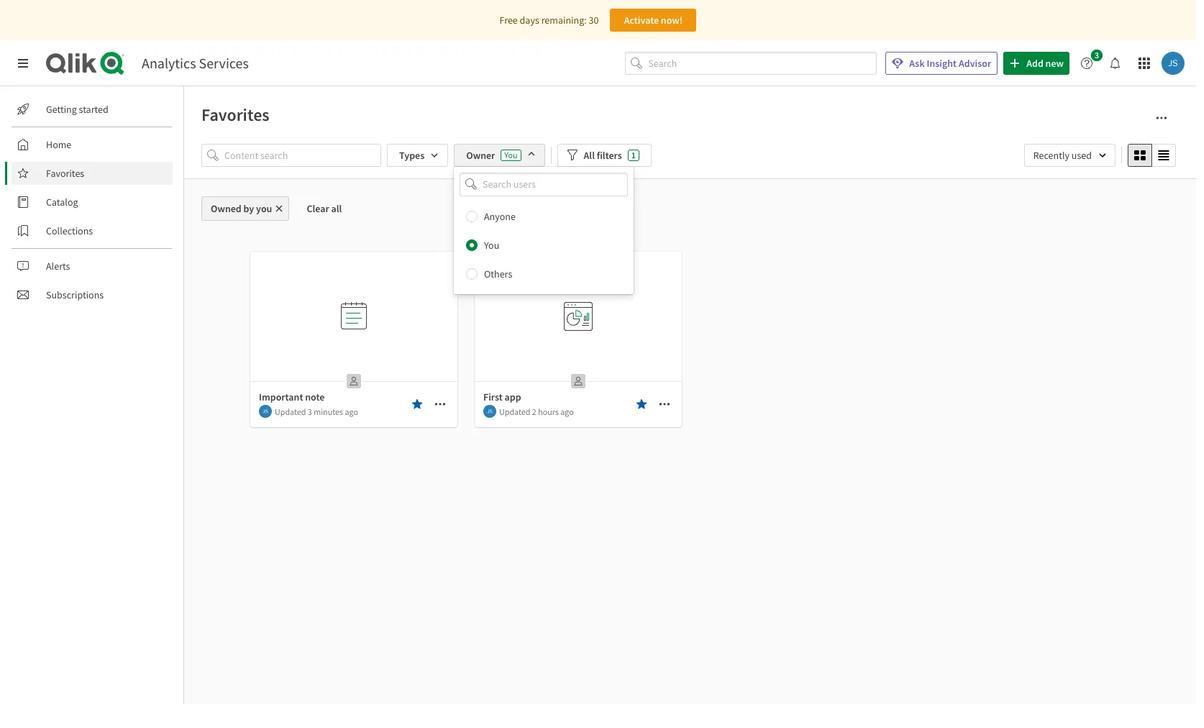 Task type: locate. For each thing, give the bounding box(es) containing it.
3
[[1095, 50, 1100, 60], [308, 406, 312, 417]]

recently
[[1034, 149, 1070, 162]]

1 horizontal spatial personal element
[[567, 370, 590, 393]]

hours
[[539, 406, 559, 417]]

add new
[[1027, 57, 1065, 70]]

insight
[[927, 57, 957, 70]]

remove from favorites image for note
[[412, 399, 423, 410]]

0 horizontal spatial remove from favorites image
[[412, 399, 423, 410]]

updated down important note
[[275, 406, 306, 417]]

1 horizontal spatial jacob simon element
[[484, 405, 497, 418]]

0 horizontal spatial favorites
[[46, 167, 84, 180]]

ago
[[345, 406, 358, 417], [561, 406, 574, 417]]

ago for important note
[[345, 406, 358, 417]]

1 horizontal spatial 3
[[1095, 50, 1100, 60]]

clear
[[307, 202, 329, 215]]

ago right hours
[[561, 406, 574, 417]]

activate now!
[[624, 14, 683, 27]]

30
[[589, 14, 599, 27]]

more actions image
[[435, 399, 446, 410]]

minutes
[[314, 406, 343, 417]]

ask
[[910, 57, 925, 70]]

updated
[[275, 406, 306, 417], [500, 406, 531, 417]]

owned by you
[[211, 202, 272, 215]]

2 personal element from the left
[[567, 370, 590, 393]]

collections
[[46, 225, 93, 238]]

1 horizontal spatial jacob simon image
[[484, 405, 497, 418]]

jacob simon element
[[259, 405, 272, 418], [484, 405, 497, 418]]

0 horizontal spatial jacob simon element
[[259, 405, 272, 418]]

1 updated from the left
[[275, 406, 306, 417]]

1 horizontal spatial ago
[[561, 406, 574, 417]]

jacob simon image for important note
[[259, 405, 272, 418]]

favorites down 'services'
[[202, 104, 270, 126]]

jacob simon element down first
[[484, 405, 497, 418]]

jacob simon image
[[1162, 52, 1185, 75], [259, 405, 272, 418], [484, 405, 497, 418]]

close sidebar menu image
[[17, 58, 29, 69]]

0 vertical spatial more actions image
[[1157, 112, 1168, 124]]

3 down the note
[[308, 406, 312, 417]]

0 horizontal spatial updated
[[275, 406, 306, 417]]

note
[[305, 391, 325, 404]]

0 horizontal spatial jacob simon image
[[259, 405, 272, 418]]

used
[[1072, 149, 1093, 162]]

2 remove from favorites image from the left
[[636, 399, 648, 410]]

None field
[[454, 173, 634, 196]]

started
[[79, 103, 109, 116]]

updated for note
[[275, 406, 306, 417]]

favorites inside navigation pane element
[[46, 167, 84, 180]]

jacob simon image for first app
[[484, 405, 497, 418]]

1 horizontal spatial favorites
[[202, 104, 270, 126]]

owned by you button
[[202, 196, 290, 221]]

subscriptions
[[46, 289, 104, 302]]

3 inside dropdown button
[[1095, 50, 1100, 60]]

you up others
[[484, 239, 500, 252]]

0 vertical spatial 3
[[1095, 50, 1100, 60]]

0 horizontal spatial ago
[[345, 406, 358, 417]]

by
[[244, 202, 254, 215]]

advisor
[[959, 57, 992, 70]]

2 updated from the left
[[500, 406, 531, 417]]

ago right minutes
[[345, 406, 358, 417]]

1 horizontal spatial remove from favorites image
[[636, 399, 648, 410]]

first
[[484, 391, 503, 404]]

updated 2 hours ago
[[500, 406, 574, 417]]

2 ago from the left
[[561, 406, 574, 417]]

remaining:
[[542, 14, 587, 27]]

1 vertical spatial more actions image
[[659, 399, 671, 410]]

1 horizontal spatial updated
[[500, 406, 531, 417]]

services
[[199, 54, 249, 72]]

2
[[532, 406, 537, 417]]

remove from favorites image
[[412, 399, 423, 410], [636, 399, 648, 410]]

1 remove from favorites image from the left
[[412, 399, 423, 410]]

ask insight advisor
[[910, 57, 992, 70]]

updated down app
[[500, 406, 531, 417]]

add
[[1027, 57, 1044, 70]]

now!
[[661, 14, 683, 27]]

3 right new
[[1095, 50, 1100, 60]]

jacob simon element down important
[[259, 405, 272, 418]]

filters region
[[202, 141, 1180, 294]]

0 horizontal spatial you
[[484, 239, 500, 252]]

Search text field
[[649, 52, 878, 75]]

1 jacob simon element from the left
[[259, 405, 272, 418]]

owned
[[211, 202, 242, 215]]

you inside owner option group
[[484, 239, 500, 252]]

2 jacob simon element from the left
[[484, 405, 497, 418]]

types
[[399, 149, 425, 162]]

alerts
[[46, 260, 70, 273]]

0 horizontal spatial personal element
[[343, 370, 366, 393]]

getting started link
[[12, 98, 173, 121]]

clear all
[[307, 202, 342, 215]]

1 horizontal spatial you
[[505, 150, 518, 161]]

personal element for important note
[[343, 370, 366, 393]]

important note
[[259, 391, 325, 404]]

favorites
[[202, 104, 270, 126], [46, 167, 84, 180]]

favorites up catalog
[[46, 167, 84, 180]]

1 personal element from the left
[[343, 370, 366, 393]]

Content search text field
[[225, 144, 381, 167]]

personal element up updated 2 hours ago
[[567, 370, 590, 393]]

1 vertical spatial favorites
[[46, 167, 84, 180]]

1 vertical spatial you
[[484, 239, 500, 252]]

home link
[[12, 133, 173, 156]]

1 ago from the left
[[345, 406, 358, 417]]

personal element
[[343, 370, 366, 393], [567, 370, 590, 393]]

catalog link
[[12, 191, 173, 214]]

recently used
[[1034, 149, 1093, 162]]

you
[[505, 150, 518, 161], [484, 239, 500, 252]]

none field inside filters region
[[454, 173, 634, 196]]

you right owner
[[505, 150, 518, 161]]

owner option group
[[454, 202, 634, 288]]

add new button
[[1004, 52, 1070, 75]]

more actions image
[[1157, 112, 1168, 124], [659, 399, 671, 410]]

app
[[505, 391, 522, 404]]

0 horizontal spatial 3
[[308, 406, 312, 417]]

getting
[[46, 103, 77, 116]]

personal element up minutes
[[343, 370, 366, 393]]

alerts link
[[12, 255, 173, 278]]



Task type: vqa. For each thing, say whether or not it's contained in the screenshot.
Owner
yes



Task type: describe. For each thing, give the bounding box(es) containing it.
important
[[259, 391, 303, 404]]

personal element for first app
[[567, 370, 590, 393]]

subscriptions link
[[12, 284, 173, 307]]

1 vertical spatial 3
[[308, 406, 312, 417]]

jacob simon element for important
[[259, 405, 272, 418]]

activate now! link
[[611, 9, 697, 32]]

home
[[46, 138, 71, 151]]

all
[[331, 202, 342, 215]]

searchbar element
[[626, 52, 878, 75]]

clear all button
[[295, 196, 354, 221]]

analytics
[[142, 54, 196, 72]]

jacob simon element for first
[[484, 405, 497, 418]]

first app
[[484, 391, 522, 404]]

1 horizontal spatial more actions image
[[1157, 112, 1168, 124]]

catalog
[[46, 196, 78, 209]]

others
[[484, 267, 513, 280]]

1
[[632, 150, 636, 161]]

free days remaining: 30
[[500, 14, 599, 27]]

switch view group
[[1129, 144, 1177, 167]]

0 vertical spatial you
[[505, 150, 518, 161]]

types button
[[387, 144, 449, 167]]

you
[[256, 202, 272, 215]]

0 vertical spatial favorites
[[202, 104, 270, 126]]

owner
[[467, 149, 495, 162]]

activate
[[624, 14, 659, 27]]

ago for first app
[[561, 406, 574, 417]]

days
[[520, 14, 540, 27]]

2 horizontal spatial jacob simon image
[[1162, 52, 1185, 75]]

analytics services
[[142, 54, 249, 72]]

all
[[584, 149, 595, 162]]

updated 3 minutes ago
[[275, 406, 358, 417]]

ask insight advisor button
[[886, 52, 998, 75]]

all filters
[[584, 149, 622, 162]]

anyone
[[484, 210, 516, 223]]

updated for app
[[500, 406, 531, 417]]

free
[[500, 14, 518, 27]]

remove from favorites image for app
[[636, 399, 648, 410]]

3 button
[[1076, 50, 1108, 75]]

favorites link
[[12, 162, 173, 185]]

new
[[1046, 57, 1065, 70]]

Recently used field
[[1025, 144, 1116, 167]]

navigation pane element
[[0, 92, 184, 312]]

analytics services element
[[142, 54, 249, 72]]

Search users text field
[[480, 173, 611, 196]]

collections link
[[12, 220, 173, 243]]

0 horizontal spatial more actions image
[[659, 399, 671, 410]]

getting started
[[46, 103, 109, 116]]

filters
[[597, 149, 622, 162]]



